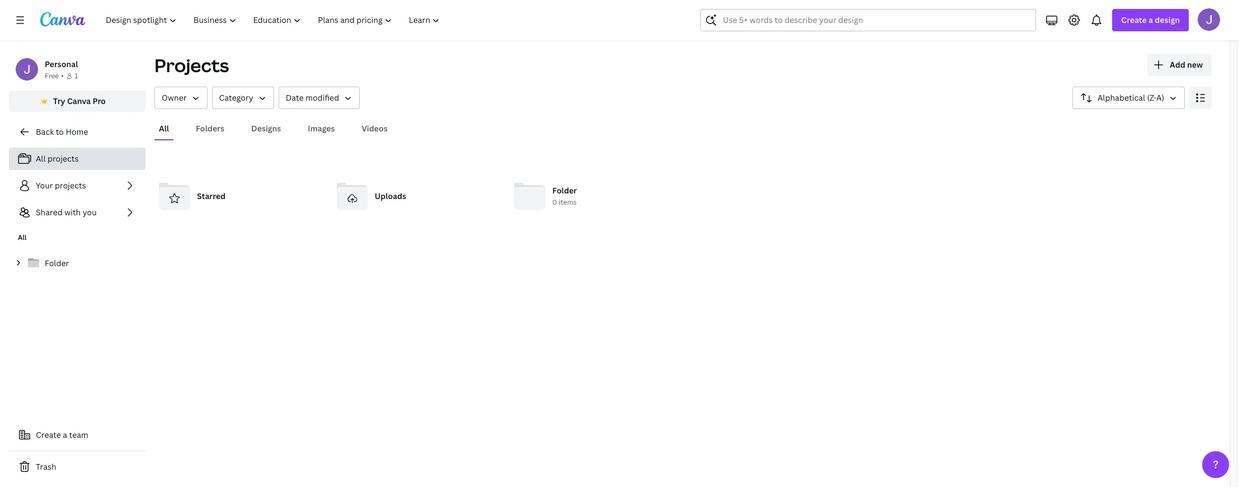 Task type: locate. For each thing, give the bounding box(es) containing it.
a for design
[[1149, 15, 1153, 25]]

all inside button
[[159, 123, 169, 134]]

new
[[1187, 59, 1203, 70]]

0 vertical spatial projects
[[48, 153, 79, 164]]

you
[[83, 207, 97, 218]]

back to home
[[36, 126, 88, 137]]

folder inside "link"
[[45, 258, 69, 269]]

Category button
[[212, 87, 274, 109]]

free
[[45, 71, 59, 81]]

create inside dropdown button
[[1121, 15, 1147, 25]]

all button
[[154, 118, 173, 139]]

1 vertical spatial all
[[36, 153, 46, 164]]

designs button
[[247, 118, 286, 139]]

home
[[66, 126, 88, 137]]

2 vertical spatial all
[[18, 233, 27, 242]]

folder up items
[[552, 185, 577, 196]]

0 vertical spatial create
[[1121, 15, 1147, 25]]

to
[[56, 126, 64, 137]]

date modified
[[286, 92, 339, 103]]

create for create a design
[[1121, 15, 1147, 25]]

all for all projects
[[36, 153, 46, 164]]

list
[[9, 148, 145, 224]]

1 vertical spatial create
[[36, 430, 61, 440]]

projects
[[48, 153, 79, 164], [55, 180, 86, 191]]

team
[[69, 430, 88, 440]]

projects for all projects
[[48, 153, 79, 164]]

projects for your projects
[[55, 180, 86, 191]]

a for team
[[63, 430, 67, 440]]

try canva pro button
[[9, 91, 145, 112]]

Search search field
[[723, 10, 1014, 31]]

folder
[[552, 185, 577, 196], [45, 258, 69, 269]]

all for all button
[[159, 123, 169, 134]]

create left the team
[[36, 430, 61, 440]]

top level navigation element
[[98, 9, 450, 31]]

alphabetical
[[1098, 92, 1145, 103]]

None search field
[[701, 9, 1036, 31]]

folder 0 items
[[552, 185, 577, 207]]

try
[[53, 96, 65, 106]]

try canva pro
[[53, 96, 106, 106]]

projects inside all projects link
[[48, 153, 79, 164]]

a left the team
[[63, 430, 67, 440]]

a
[[1149, 15, 1153, 25], [63, 430, 67, 440]]

all inside list
[[36, 153, 46, 164]]

trash
[[36, 462, 56, 472]]

a inside 'create a team' button
[[63, 430, 67, 440]]

projects inside your projects link
[[55, 180, 86, 191]]

0 vertical spatial all
[[159, 123, 169, 134]]

1 horizontal spatial all
[[36, 153, 46, 164]]

create
[[1121, 15, 1147, 25], [36, 430, 61, 440]]

alphabetical (z-a)
[[1098, 92, 1164, 103]]

1 vertical spatial projects
[[55, 180, 86, 191]]

folder down shared
[[45, 258, 69, 269]]

1 horizontal spatial folder
[[552, 185, 577, 196]]

all
[[159, 123, 169, 134], [36, 153, 46, 164], [18, 233, 27, 242]]

create a design
[[1121, 15, 1180, 25]]

date
[[286, 92, 304, 103]]

Owner button
[[154, 87, 207, 109]]

2 horizontal spatial all
[[159, 123, 169, 134]]

create left design at the right top of the page
[[1121, 15, 1147, 25]]

create a design button
[[1112, 9, 1189, 31]]

a left design at the right top of the page
[[1149, 15, 1153, 25]]

projects right your at the left top of page
[[55, 180, 86, 191]]

videos
[[362, 123, 388, 134]]

Sort by button
[[1073, 87, 1185, 109]]

1 vertical spatial a
[[63, 430, 67, 440]]

add new button
[[1147, 54, 1212, 76]]

0 horizontal spatial a
[[63, 430, 67, 440]]

a inside create a design dropdown button
[[1149, 15, 1153, 25]]

•
[[61, 71, 64, 81]]

create inside button
[[36, 430, 61, 440]]

projects
[[154, 53, 229, 77]]

1 horizontal spatial create
[[1121, 15, 1147, 25]]

0 horizontal spatial create
[[36, 430, 61, 440]]

uploads
[[375, 191, 406, 201]]

personal
[[45, 59, 78, 69]]

your projects link
[[9, 175, 145, 197]]

owner
[[162, 92, 187, 103]]

1 horizontal spatial a
[[1149, 15, 1153, 25]]

0 horizontal spatial folder
[[45, 258, 69, 269]]

0 vertical spatial a
[[1149, 15, 1153, 25]]

projects down the back to home
[[48, 153, 79, 164]]

folder for folder 0 items
[[552, 185, 577, 196]]

free •
[[45, 71, 64, 81]]

0 vertical spatial folder
[[552, 185, 577, 196]]

all projects link
[[9, 148, 145, 170]]

create a team button
[[9, 424, 145, 446]]

1 vertical spatial folder
[[45, 258, 69, 269]]

0
[[552, 198, 557, 207]]

images button
[[303, 118, 339, 139]]

your
[[36, 180, 53, 191]]

folders button
[[191, 118, 229, 139]]

shared
[[36, 207, 63, 218]]



Task type: vqa. For each thing, say whether or not it's contained in the screenshot.
with
yes



Task type: describe. For each thing, give the bounding box(es) containing it.
items
[[559, 198, 577, 207]]

designs
[[251, 123, 281, 134]]

starred
[[197, 191, 226, 201]]

jacob simon image
[[1198, 8, 1220, 31]]

shared with you link
[[9, 201, 145, 224]]

shared with you
[[36, 207, 97, 218]]

images
[[308, 123, 335, 134]]

back
[[36, 126, 54, 137]]

Date modified button
[[278, 87, 360, 109]]

(z-
[[1147, 92, 1156, 103]]

create a team
[[36, 430, 88, 440]]

folders
[[196, 123, 224, 134]]

folder link
[[9, 252, 145, 275]]

add new
[[1170, 59, 1203, 70]]

folder for folder
[[45, 258, 69, 269]]

pro
[[93, 96, 106, 106]]

1
[[74, 71, 78, 81]]

uploads link
[[332, 176, 501, 217]]

trash link
[[9, 456, 145, 478]]

create for create a team
[[36, 430, 61, 440]]

videos button
[[357, 118, 392, 139]]

modified
[[306, 92, 339, 103]]

design
[[1155, 15, 1180, 25]]

list containing all projects
[[9, 148, 145, 224]]

0 horizontal spatial all
[[18, 233, 27, 242]]

canva
[[67, 96, 91, 106]]

a)
[[1156, 92, 1164, 103]]

add
[[1170, 59, 1185, 70]]

starred link
[[154, 176, 323, 217]]

your projects
[[36, 180, 86, 191]]

all projects
[[36, 153, 79, 164]]

back to home link
[[9, 121, 145, 143]]

with
[[64, 207, 81, 218]]

category
[[219, 92, 253, 103]]



